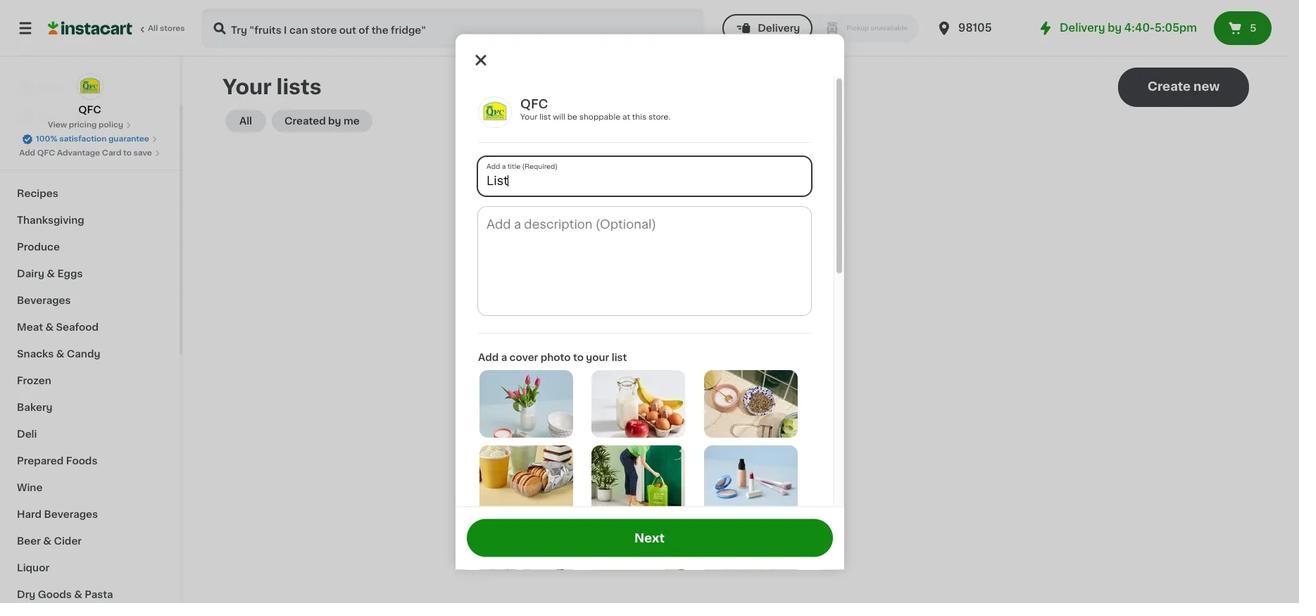 Task type: describe. For each thing, give the bounding box(es) containing it.
produce link
[[8, 234, 171, 261]]

a small white vase of pink tulips, a stack of 3 white bowls, and a rolled napkin. image
[[479, 370, 573, 438]]

list inside qfc your list will be shoppable at this store.
[[539, 113, 551, 120]]

qfc for qfc your list will be shoppable at this store.
[[520, 98, 548, 109]]

seafood
[[56, 323, 99, 332]]

next button
[[467, 519, 833, 558]]

delivery for delivery
[[758, 23, 800, 33]]

liquor link
[[8, 555, 171, 582]]

foods
[[66, 456, 98, 466]]

an shopper setting a bag of groceries down at someone's door. image
[[592, 446, 685, 513]]

view pricing policy
[[48, 121, 123, 129]]

deli link
[[8, 421, 171, 448]]

to for your
[[573, 352, 584, 362]]

delivery button
[[723, 14, 813, 42]]

dairy & eggs link
[[8, 261, 171, 287]]

thanksgiving link
[[8, 207, 171, 234]]

bakery
[[17, 403, 53, 413]]

all for all stores
[[148, 25, 158, 32]]

dairy
[[17, 269, 44, 279]]

none text field inside list_add_items dialog
[[478, 206, 811, 315]]

satisfaction
[[59, 135, 107, 143]]

me
[[344, 116, 360, 126]]

qfc your list will be shoppable at this store.
[[520, 98, 670, 120]]

wine link
[[8, 475, 171, 502]]

Add a title (Required) text field
[[478, 156, 811, 195]]

shop
[[39, 82, 66, 92]]

lists for lists you create will be saved here.
[[650, 308, 674, 318]]

& inside dry goods & pasta link
[[74, 590, 82, 600]]

service type group
[[723, 14, 919, 42]]

be for lists
[[750, 308, 763, 318]]

candy
[[67, 349, 100, 359]]

again
[[71, 111, 99, 120]]

dry goods & pasta
[[17, 590, 113, 600]]

your inside qfc your list will be shoppable at this store.
[[520, 113, 537, 120]]

5:05pm
[[1155, 23, 1197, 33]]

5
[[1250, 23, 1257, 33]]

& for snacks
[[56, 349, 64, 359]]

create
[[697, 308, 729, 318]]

0 vertical spatial beverages
[[17, 296, 71, 306]]

qfc for qfc
[[78, 105, 101, 115]]

goods
[[38, 590, 72, 600]]

add qfc advantage card to save
[[19, 149, 152, 157]]

1 vertical spatial list
[[612, 352, 627, 362]]

photo
[[540, 352, 571, 362]]

a keyboard, mouse, notebook, cup of pencils, wire cable. image
[[704, 521, 798, 589]]

prepared foods
[[17, 456, 98, 466]]

cider
[[54, 537, 82, 547]]

you
[[676, 308, 695, 318]]

beer & cider link
[[8, 528, 171, 555]]

100%
[[36, 135, 57, 143]]

100% satisfaction guarantee button
[[22, 131, 158, 145]]

shoppable
[[579, 113, 620, 120]]

created
[[285, 116, 326, 126]]

meat & seafood
[[17, 323, 99, 332]]

pasta
[[85, 590, 113, 600]]

create
[[1148, 81, 1191, 92]]

create new button
[[1119, 68, 1250, 107]]

pricing
[[69, 121, 97, 129]]

here.
[[797, 308, 822, 318]]

beverages link
[[8, 287, 171, 314]]

stores
[[160, 25, 185, 32]]

deli
[[17, 430, 37, 440]]

a bar of chocolate cut in half, a yellow pint of white ice cream, a green pint of white ice cream, an open pack of cookies, and a stack of ice cream sandwiches. image
[[479, 446, 573, 513]]

dairy & eggs
[[17, 269, 83, 279]]

bakery link
[[8, 394, 171, 421]]

to for save
[[123, 149, 132, 157]]

created by me button
[[272, 110, 372, 132]]

meat & seafood link
[[8, 314, 171, 341]]

lists you create will be saved here.
[[650, 308, 822, 318]]

add a cover photo to your list
[[478, 352, 627, 362]]

save
[[134, 149, 152, 157]]

next
[[635, 533, 665, 544]]

hard
[[17, 510, 42, 520]]

all button
[[225, 110, 266, 132]]

create new
[[1148, 81, 1220, 92]]

delivery by 4:40-5:05pm
[[1060, 23, 1197, 33]]

view pricing policy link
[[48, 120, 132, 131]]

recipes link
[[8, 180, 171, 207]]

1 vertical spatial beverages
[[44, 510, 98, 520]]

thanksgiving
[[17, 216, 84, 225]]

0 horizontal spatial qfc
[[37, 149, 55, 157]]

frozen link
[[8, 368, 171, 394]]

all for all
[[239, 116, 252, 126]]

add for add a cover photo to your list
[[478, 352, 499, 362]]

0 vertical spatial your
[[223, 77, 272, 97]]

shop link
[[8, 73, 171, 101]]

your
[[586, 352, 609, 362]]

4:40-
[[1125, 23, 1155, 33]]

beer
[[17, 537, 41, 547]]

delivery by 4:40-5:05pm link
[[1038, 20, 1197, 37]]

hard beverages link
[[8, 502, 171, 528]]

store.
[[648, 113, 670, 120]]



Task type: locate. For each thing, give the bounding box(es) containing it.
0 vertical spatial add
[[19, 149, 35, 157]]

snacks & candy link
[[8, 341, 171, 368]]

policy
[[99, 121, 123, 129]]

all inside button
[[239, 116, 252, 126]]

1 vertical spatial add
[[478, 352, 499, 362]]

1 horizontal spatial your
[[520, 113, 537, 120]]

1 vertical spatial your
[[520, 113, 537, 120]]

add left a
[[478, 352, 499, 362]]

0 horizontal spatial to
[[123, 149, 132, 157]]

0 horizontal spatial qfc logo image
[[76, 73, 103, 100]]

by left the 4:40- at the top of page
[[1108, 23, 1122, 33]]

delivery inside delivery button
[[758, 23, 800, 33]]

list left shoppable
[[539, 113, 551, 120]]

be
[[567, 113, 577, 120], [750, 308, 763, 318]]

1 horizontal spatial will
[[732, 308, 747, 318]]

& for meat
[[45, 323, 54, 332]]

1 horizontal spatial be
[[750, 308, 763, 318]]

a jar of flour, a stick of sliced butter, 3 granny smith apples, a carton of 7 eggs. image
[[592, 521, 685, 589]]

by for delivery
[[1108, 23, 1122, 33]]

100% satisfaction guarantee
[[36, 135, 149, 143]]

created by me
[[285, 116, 360, 126]]

all stores link
[[48, 8, 186, 48]]

a
[[501, 352, 507, 362]]

& left candy on the left
[[56, 349, 64, 359]]

at
[[622, 113, 630, 120]]

add inside dialog
[[478, 352, 499, 362]]

5 button
[[1214, 11, 1272, 45]]

1 vertical spatial by
[[328, 116, 341, 126]]

list
[[539, 113, 551, 120], [612, 352, 627, 362]]

0 horizontal spatial your
[[223, 77, 272, 97]]

advantage
[[57, 149, 100, 157]]

0 vertical spatial be
[[567, 113, 577, 120]]

all down your lists at top
[[239, 116, 252, 126]]

1 horizontal spatial all
[[239, 116, 252, 126]]

delivery for delivery by 4:40-5:05pm
[[1060, 23, 1106, 33]]

be inside qfc your list will be shoppable at this store.
[[567, 113, 577, 120]]

recipes
[[17, 189, 58, 199]]

& inside snacks & candy link
[[56, 349, 64, 359]]

&
[[47, 269, 55, 279], [45, 323, 54, 332], [56, 349, 64, 359], [43, 537, 51, 547], [74, 590, 82, 600]]

your lists
[[223, 77, 322, 97]]

delivery
[[1060, 23, 1106, 33], [758, 23, 800, 33]]

prepared
[[17, 456, 64, 466]]

0 horizontal spatial delivery
[[758, 23, 800, 33]]

& inside the beer & cider link
[[43, 537, 51, 547]]

eggs
[[57, 269, 83, 279]]

will right create
[[732, 308, 747, 318]]

add up recipes
[[19, 149, 35, 157]]

& for dairy
[[47, 269, 55, 279]]

produce
[[17, 242, 60, 252]]

cover
[[509, 352, 538, 362]]

1 vertical spatial to
[[573, 352, 584, 362]]

0 horizontal spatial will
[[553, 113, 565, 120]]

hard beverages
[[17, 510, 98, 520]]

list right your
[[612, 352, 627, 362]]

qfc link
[[76, 73, 103, 117]]

98105
[[959, 23, 992, 33]]

add for add qfc advantage card to save
[[19, 149, 35, 157]]

all stores
[[148, 25, 185, 32]]

it
[[62, 111, 69, 120]]

beverages up the cider
[[44, 510, 98, 520]]

snacks & candy
[[17, 349, 100, 359]]

buy it again
[[39, 111, 99, 120]]

0 horizontal spatial by
[[328, 116, 341, 126]]

will left shoppable
[[553, 113, 565, 120]]

& inside dairy & eggs link
[[47, 269, 55, 279]]

wine
[[17, 483, 43, 493]]

lists inside lists "link"
[[39, 139, 64, 149]]

your
[[223, 77, 272, 97], [520, 113, 537, 120]]

1 horizontal spatial qfc
[[78, 105, 101, 115]]

card
[[102, 149, 121, 157]]

pressed powder, foundation, lip stick, and makeup brushes. image
[[704, 446, 798, 513]]

to
[[123, 149, 132, 157], [573, 352, 584, 362]]

0 horizontal spatial all
[[148, 25, 158, 32]]

0 vertical spatial will
[[553, 113, 565, 120]]

1 horizontal spatial by
[[1108, 23, 1122, 33]]

1 vertical spatial will
[[732, 308, 747, 318]]

this
[[632, 113, 646, 120]]

0 horizontal spatial list
[[539, 113, 551, 120]]

frozen
[[17, 376, 51, 386]]

& left "pasta"
[[74, 590, 82, 600]]

& for beer
[[43, 537, 51, 547]]

1 vertical spatial be
[[750, 308, 763, 318]]

& right beer
[[43, 537, 51, 547]]

1 horizontal spatial to
[[573, 352, 584, 362]]

be left saved
[[750, 308, 763, 318]]

buy
[[39, 111, 59, 120]]

a bulb of garlic, a bowl of salt, a bowl of pepper, a bowl of cut celery. image
[[704, 370, 798, 438]]

0 vertical spatial to
[[123, 149, 132, 157]]

by inside button
[[328, 116, 341, 126]]

all
[[148, 25, 158, 32], [239, 116, 252, 126]]

view
[[48, 121, 67, 129]]

0 vertical spatial all
[[148, 25, 158, 32]]

delivery inside delivery by 4:40-5:05pm link
[[1060, 23, 1106, 33]]

list_add_items dialog
[[455, 34, 844, 604]]

by for created
[[328, 116, 341, 126]]

to inside list_add_items dialog
[[573, 352, 584, 362]]

by left the me
[[328, 116, 341, 126]]

will inside qfc your list will be shoppable at this store.
[[553, 113, 565, 120]]

a woman sitting on a chair wearing headphones holding a drink in her hand with a small brown dog on the floor by her side. image
[[479, 521, 573, 589]]

all left stores
[[148, 25, 158, 32]]

beverages down dairy & eggs at top left
[[17, 296, 71, 306]]

0 vertical spatial lists
[[39, 139, 64, 149]]

guarantee
[[108, 135, 149, 143]]

be for qfc
[[567, 113, 577, 120]]

will for lists
[[732, 308, 747, 318]]

None search field
[[201, 8, 705, 48]]

1 horizontal spatial add
[[478, 352, 499, 362]]

qfc logo image
[[76, 73, 103, 100], [478, 96, 512, 128]]

lists left you
[[650, 308, 674, 318]]

None text field
[[478, 206, 811, 315]]

beer & cider
[[17, 537, 82, 547]]

liquor
[[17, 563, 49, 573]]

meat
[[17, 323, 43, 332]]

2 horizontal spatial qfc
[[520, 98, 548, 109]]

snacks
[[17, 349, 54, 359]]

add qfc advantage card to save link
[[19, 148, 160, 159]]

0 vertical spatial list
[[539, 113, 551, 120]]

prepared foods link
[[8, 448, 171, 475]]

will
[[553, 113, 565, 120], [732, 308, 747, 318]]

0 horizontal spatial be
[[567, 113, 577, 120]]

beverages
[[17, 296, 71, 306], [44, 510, 98, 520]]

dry
[[17, 590, 35, 600]]

qfc logo image inside list_add_items dialog
[[478, 96, 512, 128]]

to down guarantee at the top left of page
[[123, 149, 132, 157]]

1 horizontal spatial list
[[612, 352, 627, 362]]

1 horizontal spatial delivery
[[1060, 23, 1106, 33]]

by
[[1108, 23, 1122, 33], [328, 116, 341, 126]]

saved
[[765, 308, 795, 318]]

& inside meat & seafood link
[[45, 323, 54, 332]]

to left your
[[573, 352, 584, 362]]

1 horizontal spatial qfc logo image
[[478, 96, 512, 128]]

1 horizontal spatial lists
[[650, 308, 674, 318]]

98105 button
[[936, 8, 1021, 48]]

new
[[1194, 81, 1220, 92]]

lists down view in the left top of the page
[[39, 139, 64, 149]]

instacart logo image
[[48, 20, 132, 37]]

be left shoppable
[[567, 113, 577, 120]]

1 vertical spatial lists
[[650, 308, 674, 318]]

lists for lists
[[39, 139, 64, 149]]

1 vertical spatial all
[[239, 116, 252, 126]]

buy it again link
[[8, 101, 171, 130]]

0 vertical spatial by
[[1108, 23, 1122, 33]]

an apple, a small pitcher of milk, a banana, and a carton of 6 eggs. image
[[592, 370, 685, 438]]

& right "meat"
[[45, 323, 54, 332]]

dry goods & pasta link
[[8, 582, 171, 604]]

will for qfc
[[553, 113, 565, 120]]

lists
[[277, 77, 322, 97]]

& left eggs
[[47, 269, 55, 279]]

0 horizontal spatial add
[[19, 149, 35, 157]]

0 horizontal spatial lists
[[39, 139, 64, 149]]

lists link
[[8, 130, 171, 158]]

qfc inside qfc your list will be shoppable at this store.
[[520, 98, 548, 109]]



Task type: vqa. For each thing, say whether or not it's contained in the screenshot.
Hard Beverages
yes



